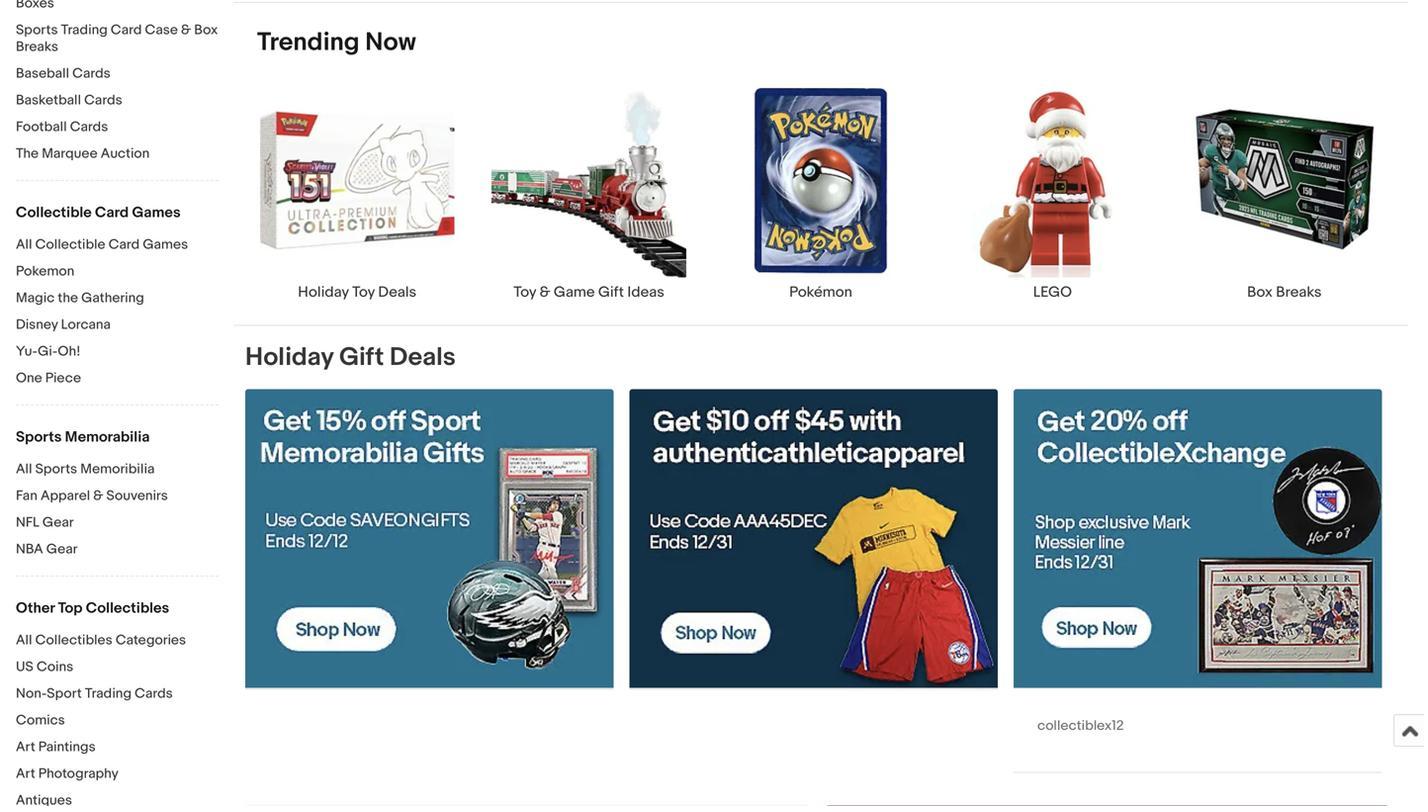 Task type: vqa. For each thing, say whether or not it's contained in the screenshot.
For to the right
no



Task type: locate. For each thing, give the bounding box(es) containing it.
all
[[16, 236, 32, 253], [16, 461, 32, 478], [16, 632, 32, 649]]

non-
[[16, 685, 47, 702]]

holiday gift deals
[[245, 342, 456, 373]]

all up pokemon
[[16, 236, 32, 253]]

card inside all collectible card games pokemon magic the gathering disney lorcana yu-gi-oh! one piece
[[108, 236, 140, 253]]

0 vertical spatial holiday
[[298, 284, 349, 301]]

sports up baseball
[[16, 22, 58, 39]]

gift
[[598, 284, 624, 301], [339, 342, 384, 373]]

2 vertical spatial sports
[[35, 461, 77, 478]]

toy up holiday gift deals
[[352, 284, 375, 301]]

all sports memoribilia fan apparel & souvenirs nfl gear nba gear
[[16, 461, 168, 558]]

0 horizontal spatial box
[[194, 22, 218, 39]]

cards up marquee
[[70, 119, 108, 136]]

all up us
[[16, 632, 32, 649]]

& inside all sports memoribilia fan apparel & souvenirs nfl gear nba gear
[[93, 488, 103, 504]]

0 vertical spatial sports
[[16, 22, 58, 39]]

other
[[16, 599, 55, 617]]

1 all from the top
[[16, 236, 32, 253]]

all for all collectible card games pokemon magic the gathering disney lorcana yu-gi-oh! one piece
[[16, 236, 32, 253]]

0 horizontal spatial breaks
[[16, 39, 58, 55]]

all up fan
[[16, 461, 32, 478]]

1 vertical spatial deals
[[390, 342, 456, 373]]

all collectible card games pokemon magic the gathering disney lorcana yu-gi-oh! one piece
[[16, 236, 188, 387]]

deals
[[378, 284, 417, 301], [390, 342, 456, 373]]

memoribilia
[[80, 461, 155, 478]]

list
[[233, 82, 1409, 325]]

card left the case
[[111, 22, 142, 39]]

games up pokemon link
[[143, 236, 188, 253]]

1 vertical spatial art
[[16, 766, 35, 782]]

trading down us coins link
[[85, 685, 132, 702]]

gift down holiday toy deals
[[339, 342, 384, 373]]

gear down apparel
[[42, 514, 74, 531]]

0 vertical spatial trading
[[61, 22, 108, 39]]

gift left the ideas
[[598, 284, 624, 301]]

0 horizontal spatial toy
[[352, 284, 375, 301]]

gear
[[42, 514, 74, 531], [46, 541, 78, 558]]

1 horizontal spatial box
[[1247, 284, 1273, 301]]

2 vertical spatial all
[[16, 632, 32, 649]]

1 horizontal spatial none text field
[[630, 389, 998, 689]]

&
[[181, 22, 191, 39], [540, 284, 551, 301], [93, 488, 103, 504]]

cards down us coins link
[[135, 685, 173, 702]]

collectiblex12
[[1038, 718, 1124, 734]]

pokémon link
[[705, 82, 937, 301]]

1 vertical spatial sports
[[16, 428, 62, 446]]

art paintings link
[[16, 739, 219, 758]]

& down 'all sports memoribilia' link
[[93, 488, 103, 504]]

nba gear link
[[16, 541, 219, 560]]

sports trading card case & box breaks link
[[16, 22, 219, 57]]

disney
[[16, 317, 58, 333]]

toy left game
[[514, 284, 536, 301]]

box inside list
[[1247, 284, 1273, 301]]

1 vertical spatial box
[[1247, 284, 1273, 301]]

games up "all collectible card games" link
[[132, 204, 181, 222]]

holiday toy deals
[[298, 284, 417, 301]]

art left photography
[[16, 766, 35, 782]]

holiday
[[298, 284, 349, 301], [245, 342, 334, 373]]

group
[[245, 806, 1390, 806]]

holiday up holiday gift deals
[[298, 284, 349, 301]]

art down comics
[[16, 739, 35, 756]]

fan apparel & souvenirs link
[[16, 488, 219, 506]]

comics link
[[16, 712, 219, 731]]

gear right nba
[[46, 541, 78, 558]]

the
[[58, 290, 78, 307]]

baseball cards link
[[16, 65, 219, 84]]

all inside all sports memoribilia fan apparel & souvenirs nfl gear nba gear
[[16, 461, 32, 478]]

1 vertical spatial gear
[[46, 541, 78, 558]]

1 vertical spatial holiday
[[245, 342, 334, 373]]

cards
[[72, 65, 111, 82], [84, 92, 122, 109], [70, 119, 108, 136], [135, 685, 173, 702]]

card for trading
[[111, 22, 142, 39]]

2 vertical spatial card
[[108, 236, 140, 253]]

0 vertical spatial deals
[[378, 284, 417, 301]]

collectible inside all collectible card games pokemon magic the gathering disney lorcana yu-gi-oh! one piece
[[35, 236, 105, 253]]

football cards link
[[16, 119, 219, 137]]

1 horizontal spatial &
[[181, 22, 191, 39]]

sports inside sports trading card case & box breaks baseball cards basketball cards football cards the marquee auction
[[16, 22, 58, 39]]

0 vertical spatial card
[[111, 22, 142, 39]]

breaks
[[16, 39, 58, 55], [1276, 284, 1322, 301]]

& right the case
[[181, 22, 191, 39]]

trading up 'baseball cards' link
[[61, 22, 108, 39]]

0 vertical spatial art
[[16, 739, 35, 756]]

1 vertical spatial breaks
[[1276, 284, 1322, 301]]

collectible
[[16, 204, 92, 222], [35, 236, 105, 253]]

magic
[[16, 290, 55, 307]]

2 all from the top
[[16, 461, 32, 478]]

1 vertical spatial collectible
[[35, 236, 105, 253]]

0 vertical spatial gear
[[42, 514, 74, 531]]

gi-
[[38, 343, 58, 360]]

box inside sports trading card case & box breaks baseball cards basketball cards football cards the marquee auction
[[194, 22, 218, 39]]

the
[[16, 145, 39, 162]]

basketball
[[16, 92, 81, 109]]

1 vertical spatial all
[[16, 461, 32, 478]]

sport memorabillia image
[[245, 389, 614, 688]]

1 vertical spatial &
[[540, 284, 551, 301]]

1 none text field from the left
[[245, 389, 614, 689]]

gift inside list
[[598, 284, 624, 301]]

trading
[[61, 22, 108, 39], [85, 685, 132, 702]]

collectibles
[[86, 599, 169, 617], [35, 632, 112, 649]]

0 horizontal spatial &
[[93, 488, 103, 504]]

0 vertical spatial breaks
[[16, 39, 58, 55]]

deals up holiday gift deals
[[378, 284, 417, 301]]

sports down "one"
[[16, 428, 62, 446]]

games
[[132, 204, 181, 222], [143, 236, 188, 253]]

football
[[16, 119, 67, 136]]

all inside all collectibles categories us coins non-sport trading cards comics art paintings art photography
[[16, 632, 32, 649]]

2 vertical spatial &
[[93, 488, 103, 504]]

collectibles down top
[[35, 632, 112, 649]]

all inside all collectible card games pokemon magic the gathering disney lorcana yu-gi-oh! one piece
[[16, 236, 32, 253]]

deals down holiday toy deals
[[390, 342, 456, 373]]

holiday for holiday gift deals
[[245, 342, 334, 373]]

nba
[[16, 541, 43, 558]]

0 vertical spatial games
[[132, 204, 181, 222]]

box breaks
[[1247, 284, 1322, 301]]

0 horizontal spatial none text field
[[245, 389, 614, 689]]

breaks inside sports trading card case & box breaks baseball cards basketball cards football cards the marquee auction
[[16, 39, 58, 55]]

list containing holiday toy deals
[[233, 82, 1409, 325]]

marquee
[[42, 145, 98, 162]]

none text field sport memorabillia
[[245, 389, 614, 689]]

toy
[[352, 284, 375, 301], [514, 284, 536, 301]]

toy & game gift ideas
[[514, 284, 665, 301]]

0 vertical spatial gift
[[598, 284, 624, 301]]

1 vertical spatial collectibles
[[35, 632, 112, 649]]

us coins link
[[16, 659, 219, 678]]

& inside list
[[540, 284, 551, 301]]

1 vertical spatial games
[[143, 236, 188, 253]]

basketball cards link
[[16, 92, 219, 111]]

1 horizontal spatial gift
[[598, 284, 624, 301]]

photography
[[38, 766, 119, 782]]

0 vertical spatial &
[[181, 22, 191, 39]]

collectibles up all collectibles categories "link"
[[86, 599, 169, 617]]

None text field
[[245, 389, 614, 689], [630, 389, 998, 689]]

case
[[145, 22, 178, 39]]

all sports memoribilia link
[[16, 461, 219, 480]]

trading inside all collectibles categories us coins non-sport trading cards comics art paintings art photography
[[85, 685, 132, 702]]

card for collectible
[[108, 236, 140, 253]]

trading inside sports trading card case & box breaks baseball cards basketball cards football cards the marquee auction
[[61, 22, 108, 39]]

1 vertical spatial trading
[[85, 685, 132, 702]]

us
[[16, 659, 33, 676]]

& left game
[[540, 284, 551, 301]]

0 horizontal spatial gift
[[339, 342, 384, 373]]

coins
[[37, 659, 73, 676]]

card up pokemon link
[[108, 236, 140, 253]]

top
[[58, 599, 83, 617]]

all collectibles categories link
[[16, 632, 219, 651]]

collectiblex12 link
[[1014, 389, 1382, 772]]

sports
[[16, 22, 58, 39], [16, 428, 62, 446], [35, 461, 77, 478]]

1 horizontal spatial toy
[[514, 284, 536, 301]]

1 vertical spatial gift
[[339, 342, 384, 373]]

0 vertical spatial box
[[194, 22, 218, 39]]

0 vertical spatial all
[[16, 236, 32, 253]]

holiday inside holiday toy deals link
[[298, 284, 349, 301]]

cards down 'baseball cards' link
[[84, 92, 122, 109]]

holiday down holiday toy deals
[[245, 342, 334, 373]]

yu-
[[16, 343, 38, 360]]

card inside sports trading card case & box breaks baseball cards basketball cards football cards the marquee auction
[[111, 22, 142, 39]]

all for all collectibles categories us coins non-sport trading cards comics art paintings art photography
[[16, 632, 32, 649]]

2 horizontal spatial &
[[540, 284, 551, 301]]

deals inside list
[[378, 284, 417, 301]]

none text field authenticathleticapparel
[[630, 389, 998, 689]]

2 none text field from the left
[[630, 389, 998, 689]]

one
[[16, 370, 42, 387]]

card
[[111, 22, 142, 39], [95, 204, 129, 222], [108, 236, 140, 253]]

box
[[194, 22, 218, 39], [1247, 284, 1273, 301]]

card up "all collectible card games" link
[[95, 204, 129, 222]]

3 all from the top
[[16, 632, 32, 649]]

art
[[16, 739, 35, 756], [16, 766, 35, 782]]

nfl
[[16, 514, 39, 531]]

sports up apparel
[[35, 461, 77, 478]]

magic the gathering link
[[16, 290, 219, 309]]



Task type: describe. For each thing, give the bounding box(es) containing it.
piece
[[45, 370, 81, 387]]

deals for holiday toy deals
[[378, 284, 417, 301]]

& inside sports trading card case & box breaks baseball cards basketball cards football cards the marquee auction
[[181, 22, 191, 39]]

one piece link
[[16, 370, 219, 389]]

yu-gi-oh! link
[[16, 343, 219, 362]]

other top collectibles
[[16, 599, 169, 617]]

authenticathleticapparel image
[[630, 389, 998, 688]]

sports memorabilia
[[16, 428, 150, 446]]

0 vertical spatial collectibles
[[86, 599, 169, 617]]

apparel
[[41, 488, 90, 504]]

all for all sports memoribilia fan apparel & souvenirs nfl gear nba gear
[[16, 461, 32, 478]]

holiday for holiday toy deals
[[298, 284, 349, 301]]

paintings
[[38, 739, 96, 756]]

collectiblex12 text field
[[1014, 389, 1382, 772]]

art photography link
[[16, 766, 219, 784]]

trending now
[[257, 27, 416, 58]]

souvenirs
[[106, 488, 168, 504]]

disney lorcana link
[[16, 317, 219, 335]]

non-sport trading cards link
[[16, 685, 219, 704]]

sports for sports trading card case & box breaks baseball cards basketball cards football cards the marquee auction
[[16, 22, 58, 39]]

comics
[[16, 712, 65, 729]]

lego
[[1033, 284, 1072, 301]]

cards inside all collectibles categories us coins non-sport trading cards comics art paintings art photography
[[135, 685, 173, 702]]

gathering
[[81, 290, 144, 307]]

sport
[[47, 685, 82, 702]]

cards up basketball cards link
[[72, 65, 111, 82]]

the marquee auction link
[[16, 145, 219, 164]]

fan
[[16, 488, 37, 504]]

collectible card games
[[16, 204, 181, 222]]

all collectible card games link
[[16, 236, 219, 255]]

sports inside all sports memoribilia fan apparel & souvenirs nfl gear nba gear
[[35, 461, 77, 478]]

holiday toy deals link
[[241, 82, 473, 301]]

2 toy from the left
[[514, 284, 536, 301]]

oh!
[[58, 343, 81, 360]]

1 toy from the left
[[352, 284, 375, 301]]

1 vertical spatial card
[[95, 204, 129, 222]]

auction
[[101, 145, 150, 162]]

categories
[[116, 632, 186, 649]]

now
[[365, 27, 416, 58]]

collectiblex12 image
[[1014, 389, 1382, 688]]

2 art from the top
[[16, 766, 35, 782]]

toy & game gift ideas link
[[473, 82, 705, 301]]

pokemon link
[[16, 263, 219, 282]]

pokemon
[[16, 263, 74, 280]]

baseball
[[16, 65, 69, 82]]

lorcana
[[61, 317, 111, 333]]

ideas
[[627, 284, 665, 301]]

1 horizontal spatial breaks
[[1276, 284, 1322, 301]]

1 art from the top
[[16, 739, 35, 756]]

pokémon
[[789, 284, 853, 301]]

sports trading card case & box breaks baseball cards basketball cards football cards the marquee auction
[[16, 22, 218, 162]]

lego link
[[937, 82, 1169, 301]]

all collectibles categories us coins non-sport trading cards comics art paintings art photography
[[16, 632, 186, 782]]

trending
[[257, 27, 360, 58]]

games inside all collectible card games pokemon magic the gathering disney lorcana yu-gi-oh! one piece
[[143, 236, 188, 253]]

nfl gear link
[[16, 514, 219, 533]]

game
[[554, 284, 595, 301]]

deals for holiday gift deals
[[390, 342, 456, 373]]

memorabilia
[[65, 428, 150, 446]]

collectibles inside all collectibles categories us coins non-sport trading cards comics art paintings art photography
[[35, 632, 112, 649]]

box breaks link
[[1169, 82, 1401, 301]]

sports for sports memorabilia
[[16, 428, 62, 446]]

0 vertical spatial collectible
[[16, 204, 92, 222]]



